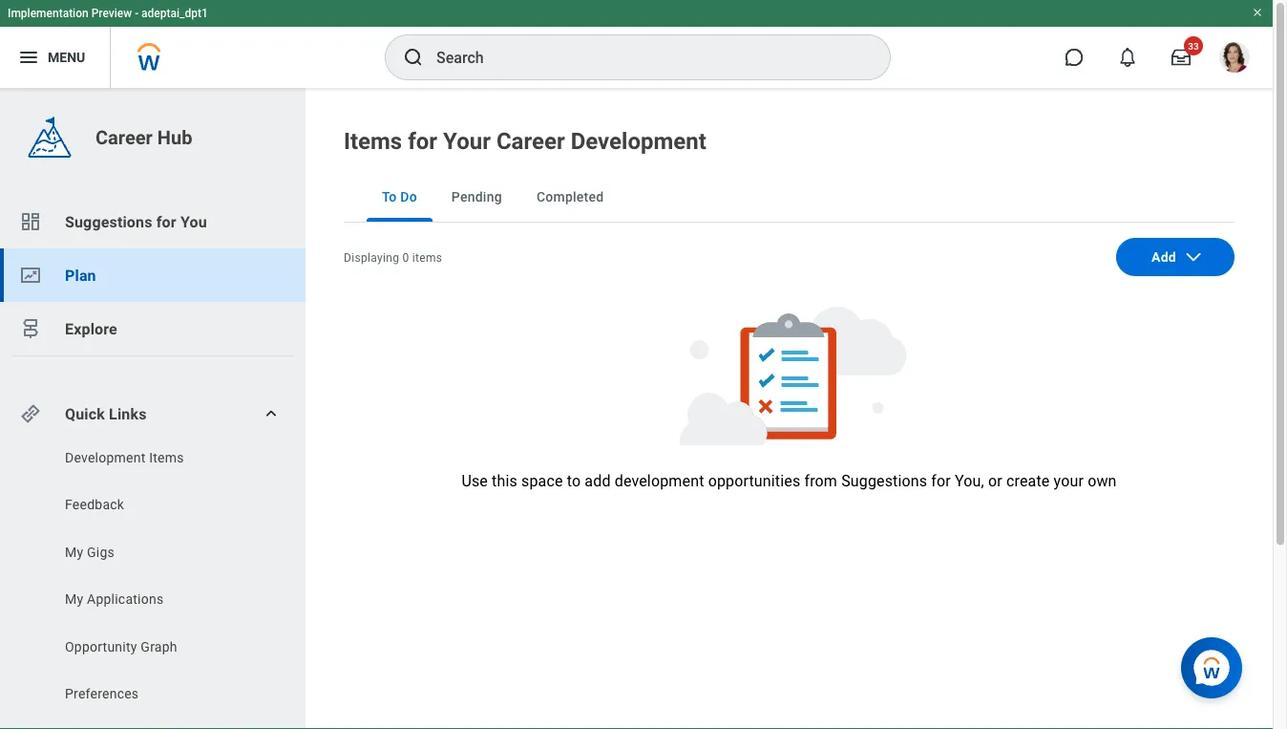 Task type: describe. For each thing, give the bounding box(es) containing it.
list containing suggestions for you
[[0, 195, 306, 355]]

list containing development items
[[0, 448, 306, 729]]

add
[[585, 472, 611, 490]]

my applications
[[65, 591, 164, 607]]

displaying 0 items
[[344, 251, 443, 264]]

do
[[401, 189, 417, 204]]

completed button
[[522, 172, 620, 222]]

profile logan mcneil image
[[1220, 42, 1251, 77]]

use
[[462, 472, 488, 490]]

my for my gigs
[[65, 544, 83, 560]]

add
[[1152, 249, 1177, 265]]

search image
[[402, 46, 425, 69]]

-
[[135, 7, 139, 20]]

1 horizontal spatial items
[[344, 128, 402, 155]]

adeptai_dpt1
[[141, 7, 208, 20]]

chevron down image
[[1185, 247, 1204, 267]]

preview
[[91, 7, 132, 20]]

feedback
[[65, 497, 124, 513]]

your
[[1054, 472, 1084, 490]]

suggestions for you link
[[0, 195, 306, 248]]

for for your
[[408, 128, 438, 155]]

or
[[989, 472, 1003, 490]]

development items link
[[63, 448, 259, 467]]

items for your career development
[[344, 128, 707, 155]]

chevron up small image
[[262, 404, 281, 423]]

graph
[[141, 639, 177, 654]]

development items
[[65, 450, 184, 465]]

create
[[1007, 472, 1050, 490]]

items inside development items link
[[149, 450, 184, 465]]

quick links
[[65, 405, 147, 423]]

quick links element
[[19, 395, 290, 433]]

justify image
[[17, 46, 40, 69]]

from
[[805, 472, 838, 490]]

implementation
[[8, 7, 89, 20]]

explore
[[65, 320, 117, 338]]

to do
[[382, 189, 417, 204]]

suggestions for you
[[65, 213, 207, 231]]

tab list containing to do
[[344, 172, 1235, 223]]

quick
[[65, 405, 105, 423]]

suggestions inside list
[[65, 213, 152, 231]]

links
[[109, 405, 147, 423]]

hub
[[157, 126, 192, 149]]

plan link
[[0, 248, 306, 302]]

you
[[181, 213, 207, 231]]

my for my applications
[[65, 591, 83, 607]]

Search Workday  search field
[[437, 36, 851, 78]]

items
[[413, 251, 443, 264]]

plan
[[65, 266, 96, 284]]

link image
[[19, 402, 42, 425]]

this
[[492, 472, 518, 490]]

0
[[403, 251, 409, 264]]

opportunities
[[709, 472, 801, 490]]

pending
[[452, 189, 502, 204]]

1 horizontal spatial career
[[497, 128, 565, 155]]

pending button
[[437, 172, 518, 222]]

feedback link
[[63, 495, 259, 515]]

development
[[615, 472, 705, 490]]

notifications large image
[[1119, 48, 1138, 67]]



Task type: locate. For each thing, give the bounding box(es) containing it.
2 vertical spatial for
[[932, 472, 952, 490]]

development inside development items link
[[65, 450, 146, 465]]

suggestions up plan
[[65, 213, 152, 231]]

dashboard image
[[19, 210, 42, 233]]

career left hub
[[96, 126, 153, 149]]

1 vertical spatial my
[[65, 591, 83, 607]]

onboarding home image
[[19, 264, 42, 287]]

my down my gigs on the left bottom of page
[[65, 591, 83, 607]]

menu
[[48, 49, 85, 65]]

to
[[567, 472, 581, 490]]

use this space to add development opportunities from suggestions for you, or create your own
[[462, 472, 1118, 490]]

my applications link
[[63, 590, 259, 609]]

items down quick links element
[[149, 450, 184, 465]]

development down search workday search box
[[571, 128, 707, 155]]

my
[[65, 544, 83, 560], [65, 591, 83, 607]]

0 vertical spatial for
[[408, 128, 438, 155]]

1 horizontal spatial for
[[408, 128, 438, 155]]

items
[[344, 128, 402, 155], [149, 450, 184, 465]]

for for you
[[156, 213, 177, 231]]

preferences link
[[63, 685, 259, 704]]

for left your
[[408, 128, 438, 155]]

2 my from the top
[[65, 591, 83, 607]]

your
[[443, 128, 491, 155]]

you,
[[955, 472, 985, 490]]

suggestions
[[65, 213, 152, 231], [842, 472, 928, 490]]

tab list
[[344, 172, 1235, 223]]

1 vertical spatial list
[[0, 448, 306, 729]]

1 vertical spatial suggestions
[[842, 472, 928, 490]]

for
[[408, 128, 438, 155], [156, 213, 177, 231], [932, 472, 952, 490]]

2 horizontal spatial for
[[932, 472, 952, 490]]

gigs
[[87, 544, 115, 560]]

1 vertical spatial items
[[149, 450, 184, 465]]

space
[[522, 472, 563, 490]]

opportunity
[[65, 639, 137, 654]]

items up to
[[344, 128, 402, 155]]

0 horizontal spatial items
[[149, 450, 184, 465]]

0 vertical spatial list
[[0, 195, 306, 355]]

completed
[[537, 189, 604, 204]]

33 button
[[1161, 36, 1204, 78]]

my left gigs
[[65, 544, 83, 560]]

33
[[1189, 40, 1200, 52]]

own
[[1088, 472, 1118, 490]]

1 my from the top
[[65, 544, 83, 560]]

menu banner
[[0, 0, 1274, 88]]

preferences
[[65, 686, 139, 702]]

my gigs link
[[63, 543, 259, 562]]

1 horizontal spatial suggestions
[[842, 472, 928, 490]]

1 list from the top
[[0, 195, 306, 355]]

list
[[0, 195, 306, 355], [0, 448, 306, 729]]

development down quick links
[[65, 450, 146, 465]]

implementation preview -   adeptai_dpt1
[[8, 7, 208, 20]]

for left you,
[[932, 472, 952, 490]]

my gigs
[[65, 544, 115, 560]]

career hub
[[96, 126, 192, 149]]

0 horizontal spatial career
[[96, 126, 153, 149]]

1 horizontal spatial development
[[571, 128, 707, 155]]

development
[[571, 128, 707, 155], [65, 450, 146, 465]]

timeline milestone image
[[19, 317, 42, 340]]

opportunity graph
[[65, 639, 177, 654]]

1 vertical spatial development
[[65, 450, 146, 465]]

2 list from the top
[[0, 448, 306, 729]]

applications
[[87, 591, 164, 607]]

explore link
[[0, 302, 306, 355]]

0 vertical spatial items
[[344, 128, 402, 155]]

close environment banner image
[[1253, 7, 1264, 18]]

add button
[[1117, 238, 1235, 276]]

0 vertical spatial my
[[65, 544, 83, 560]]

displaying
[[344, 251, 400, 264]]

0 vertical spatial development
[[571, 128, 707, 155]]

opportunity graph link
[[63, 637, 259, 656]]

0 horizontal spatial for
[[156, 213, 177, 231]]

0 horizontal spatial development
[[65, 450, 146, 465]]

0 horizontal spatial suggestions
[[65, 213, 152, 231]]

1 vertical spatial for
[[156, 213, 177, 231]]

0 vertical spatial suggestions
[[65, 213, 152, 231]]

career right your
[[497, 128, 565, 155]]

for left "you"
[[156, 213, 177, 231]]

suggestions right from
[[842, 472, 928, 490]]

inbox large image
[[1172, 48, 1191, 67]]

menu button
[[0, 27, 110, 88]]

to
[[382, 189, 397, 204]]

to do button
[[367, 172, 433, 222]]

career
[[96, 126, 153, 149], [497, 128, 565, 155]]



Task type: vqa. For each thing, say whether or not it's contained in the screenshot.
top Development
yes



